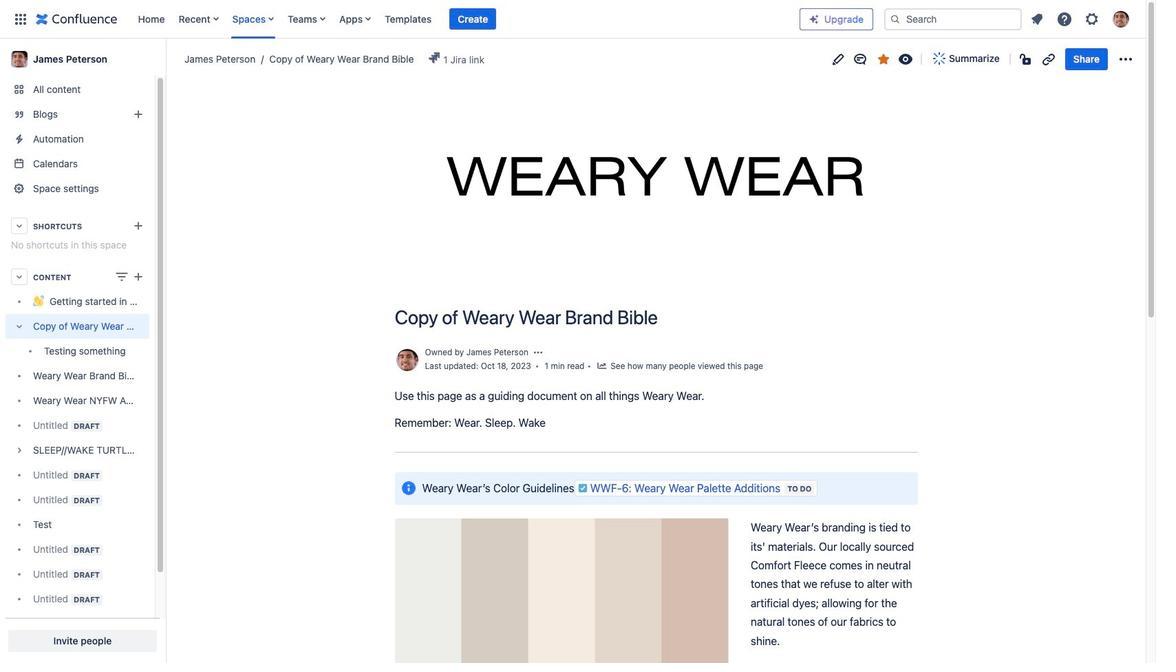 Task type: vqa. For each thing, say whether or not it's contained in the screenshot.
ADDICON
no



Task type: describe. For each thing, give the bounding box(es) containing it.
more actions image
[[1118, 51, 1135, 67]]

list for appswitcher icon
[[131, 0, 800, 38]]

your profile and preferences image
[[1114, 11, 1130, 27]]

premium image
[[809, 13, 820, 24]]

settings icon image
[[1085, 11, 1101, 27]]

panel info image
[[400, 480, 417, 497]]

list for premium icon
[[1025, 7, 1138, 31]]

more information about james peterson image
[[395, 348, 420, 373]]

search image
[[890, 13, 901, 24]]

manage page ownership image
[[533, 347, 544, 358]]

list item inside the global element
[[450, 8, 497, 30]]

space element
[[0, 39, 165, 663]]

add shortcut image
[[130, 218, 147, 234]]

help icon image
[[1057, 11, 1074, 27]]

tree item inside space element
[[6, 314, 149, 364]]



Task type: locate. For each thing, give the bounding box(es) containing it.
banner
[[0, 0, 1147, 39]]

confluence image
[[36, 11, 117, 27], [36, 11, 117, 27]]

collapse sidebar image
[[150, 45, 180, 73]]

create a page image
[[130, 269, 147, 285]]

tree inside space element
[[6, 289, 149, 636]]

None search field
[[885, 8, 1023, 30]]

neutrals.png image
[[395, 519, 729, 663]]

tree
[[6, 289, 149, 636]]

appswitcher icon image
[[12, 11, 29, 27]]

global element
[[8, 0, 800, 38]]

list item
[[450, 8, 497, 30]]

notification icon image
[[1030, 11, 1046, 27]]

no restrictions image
[[1019, 51, 1036, 67]]

1 horizontal spatial list
[[1025, 7, 1138, 31]]

change view image
[[114, 269, 130, 285]]

stop watching image
[[898, 51, 915, 67]]

edit this page image
[[831, 51, 847, 67]]

unstar image
[[876, 51, 892, 67]]

Search field
[[885, 8, 1023, 30]]

copy link image
[[1041, 51, 1058, 67]]

list
[[131, 0, 800, 38], [1025, 7, 1138, 31]]

create a blog image
[[130, 106, 147, 123]]

tree item
[[6, 314, 149, 364]]

0 horizontal spatial list
[[131, 0, 800, 38]]



